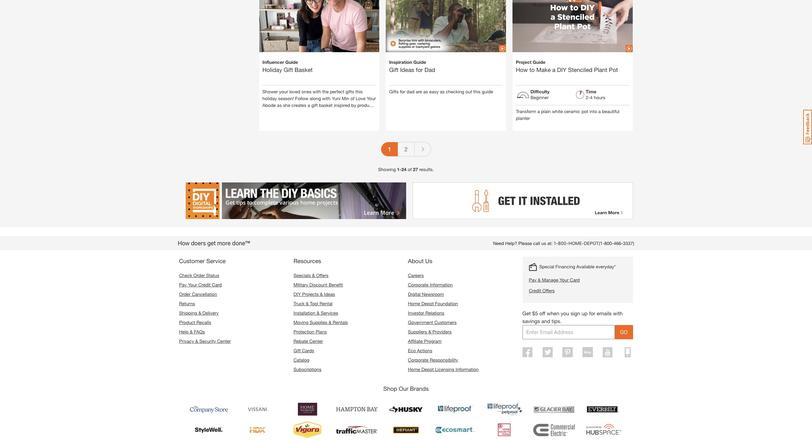 Task type: locate. For each thing, give the bounding box(es) containing it.
center down plans
[[310, 339, 323, 344]]

2 horizontal spatial as
[[440, 89, 445, 95]]

as right are
[[424, 89, 428, 95]]

corporate down careers link
[[408, 282, 429, 288]]

0 vertical spatial depot
[[422, 301, 434, 307]]

specials & offers link
[[294, 273, 329, 278]]

get your installation and home repair projects done right with the help of the home depot image
[[413, 183, 633, 219]]

home down digital
[[408, 301, 420, 307]]

stenciled
[[569, 66, 593, 73]]

ideas inside inspiration guide gift ideas for dad
[[400, 66, 415, 73]]

2 horizontal spatial your
[[560, 277, 569, 283]]

a inside project guide how to make a diy stenciled plant pot
[[553, 66, 556, 73]]

call
[[534, 241, 541, 246]]

1 horizontal spatial pay
[[529, 277, 537, 283]]

1 horizontal spatial this
[[474, 89, 481, 95]]

doers
[[191, 240, 206, 247]]

for inside get $5 off when you sign up for emails with savings and tips.
[[590, 311, 596, 317]]

showing 1-24 of 27 results.
[[378, 167, 434, 172]]

1 vertical spatial depot
[[422, 367, 434, 372]]

home depot on twitter image
[[543, 347, 553, 358]]

1 vertical spatial information
[[456, 367, 479, 372]]

4
[[591, 95, 593, 100]]

your down 'financing'
[[560, 277, 569, 283]]

gift ideas for dad image
[[386, 0, 507, 64]]

customer
[[179, 258, 205, 265]]

0 vertical spatial credit
[[199, 282, 211, 288]]

Enter Email Address text field
[[523, 325, 615, 340]]

depot
[[422, 301, 434, 307], [422, 367, 434, 372]]

0 horizontal spatial 1-
[[397, 167, 402, 172]]

planter
[[516, 116, 530, 121]]

digital
[[408, 292, 421, 297]]

1 vertical spatial 1-
[[554, 241, 558, 246]]

information right licensing
[[456, 367, 479, 372]]

transform a plain white ceramic pot into a beautiful planter
[[516, 109, 620, 121]]

suppliers & providers link
[[408, 329, 452, 335]]

credit offers
[[529, 288, 555, 294]]

information up newsroom
[[430, 282, 453, 288]]

1 vertical spatial with
[[322, 96, 331, 101]]

0 horizontal spatial 800-
[[558, 241, 569, 246]]

1 vertical spatial of
[[408, 167, 412, 172]]

shop our brands
[[384, 385, 429, 393]]

0 horizontal spatial of
[[351, 96, 355, 101]]

2 horizontal spatial with
[[614, 311, 623, 317]]

relations
[[426, 311, 445, 316]]

trafficmaster image
[[336, 421, 378, 440]]

this inside shower your loved ones with the perfect gifts this holiday season! follow along with yuni min of love your abode as she creates a gift basket inspired by products found at the home depot.
[[356, 89, 363, 95]]

with up along
[[313, 89, 321, 95]]

& for specials & offers
[[312, 273, 315, 278]]

guide inside project guide how to make a diy stenciled plant pot
[[533, 60, 546, 65]]

pay for pay & manage your card
[[529, 277, 537, 283]]

2 guide from the left
[[414, 60, 426, 65]]

ideas up rental
[[324, 292, 335, 297]]

& for pay & manage your card
[[538, 277, 541, 283]]

1 horizontal spatial guide
[[414, 60, 426, 65]]

0 horizontal spatial guide
[[286, 60, 298, 65]]

inspired
[[334, 103, 350, 108]]

gift cards
[[294, 348, 314, 354]]

0 vertical spatial information
[[430, 282, 453, 288]]

guide
[[286, 60, 298, 65], [414, 60, 426, 65], [533, 60, 546, 65]]

1 center from the left
[[217, 339, 231, 344]]

military discount benefit
[[294, 282, 343, 288]]

2 corporate from the top
[[408, 358, 429, 363]]

easy
[[430, 89, 439, 95]]

1 vertical spatial home
[[408, 301, 420, 307]]

privacy & security center
[[179, 339, 231, 344]]

order up pay your credit card link
[[194, 273, 205, 278]]

gift left basket
[[284, 66, 293, 73]]

& for help & faqs
[[190, 329, 193, 335]]

shower your loved ones with the perfect gifts this holiday season! follow along with yuni min of love your abode as she creates a gift basket inspired by products found at the home depot.
[[263, 89, 376, 115]]

0 vertical spatial for
[[416, 66, 423, 73]]

your up order cancellation
[[188, 282, 197, 288]]

corporate down "eco actions" link
[[408, 358, 429, 363]]

delivery
[[203, 311, 219, 316]]

gift down rebate
[[294, 348, 301, 354]]

projects
[[302, 292, 319, 297]]

protection plans
[[294, 329, 327, 335]]

subscriptions
[[294, 367, 322, 372]]

into
[[590, 109, 598, 114]]

0 horizontal spatial your
[[188, 282, 197, 288]]

order up returns link
[[179, 292, 191, 297]]

1 horizontal spatial credit
[[529, 288, 542, 294]]

holiday
[[263, 96, 277, 101]]

0 vertical spatial how
[[516, 66, 528, 73]]

pay & manage your card
[[529, 277, 580, 283]]

your inside shower your loved ones with the perfect gifts this holiday season! follow along with yuni min of love your abode as she creates a gift basket inspired by products found at the home depot.
[[367, 96, 376, 101]]

diy up truck
[[294, 292, 301, 297]]

dad
[[407, 89, 415, 95]]

home down eco
[[408, 367, 420, 372]]

0 horizontal spatial for
[[400, 89, 406, 95]]

project guide how to make a diy stenciled plant pot
[[516, 60, 618, 73]]

stylewell image
[[188, 421, 230, 440]]

hdx image
[[238, 421, 279, 440]]

2 vertical spatial with
[[614, 311, 623, 317]]

0 horizontal spatial center
[[217, 339, 231, 344]]

1 vertical spatial corporate
[[408, 358, 429, 363]]

& up supplies
[[317, 311, 320, 316]]

guide up 'make'
[[533, 60, 546, 65]]

as up "at"
[[277, 103, 282, 108]]

1 vertical spatial ideas
[[324, 292, 335, 297]]

& up the military discount benefit link
[[312, 273, 315, 278]]

influencer
[[263, 60, 284, 65]]

your
[[279, 89, 288, 95]]

0 horizontal spatial pay
[[179, 282, 187, 288]]

a right 'make'
[[553, 66, 556, 73]]

0 vertical spatial with
[[313, 89, 321, 95]]

pay up credit offers at the right bottom of the page
[[529, 277, 537, 283]]

1 horizontal spatial with
[[322, 96, 331, 101]]

& for installation & services
[[317, 311, 320, 316]]

this up love
[[356, 89, 363, 95]]

1 depot from the top
[[422, 301, 434, 307]]

& right help
[[190, 329, 193, 335]]

0 vertical spatial home
[[290, 109, 302, 115]]

basket
[[319, 103, 333, 108]]

guide inside influencer guide holiday gift basket
[[286, 60, 298, 65]]

0 vertical spatial order
[[194, 273, 205, 278]]

3 guide from the left
[[533, 60, 546, 65]]

2 center from the left
[[310, 339, 323, 344]]

2 horizontal spatial for
[[590, 311, 596, 317]]

0 vertical spatial 1-
[[397, 167, 402, 172]]

pot
[[582, 109, 589, 114]]

home depot on facebook image
[[523, 347, 533, 358]]

digital newsroom
[[408, 292, 444, 297]]

with up the basket on the top left of page
[[322, 96, 331, 101]]

2 vertical spatial home
[[408, 367, 420, 372]]

1 horizontal spatial offers
[[543, 288, 555, 294]]

0 horizontal spatial as
[[277, 103, 282, 108]]

& for suppliers & providers
[[429, 329, 432, 335]]

0 horizontal spatial ideas
[[324, 292, 335, 297]]

2 vertical spatial for
[[590, 311, 596, 317]]

1 horizontal spatial ideas
[[400, 66, 415, 73]]

card down status
[[212, 282, 222, 288]]

for left dad on the right of page
[[400, 89, 406, 95]]

offers up discount
[[316, 273, 329, 278]]

the
[[281, 109, 288, 115]]

gift down inspiration
[[389, 66, 399, 73]]

ideas down inspiration
[[400, 66, 415, 73]]

1 this from the left
[[356, 89, 363, 95]]

product recalls
[[179, 320, 211, 325]]

guide up basket
[[286, 60, 298, 65]]

& down discount
[[320, 292, 323, 297]]

1 guide from the left
[[286, 60, 298, 65]]

your up the products
[[367, 96, 376, 101]]

military discount benefit link
[[294, 282, 343, 288]]

home decorators collection image
[[287, 401, 328, 419]]

1 vertical spatial diy
[[294, 292, 301, 297]]

home down creates
[[290, 109, 302, 115]]

corporate for corporate information
[[408, 282, 429, 288]]

ceramic
[[565, 109, 581, 114]]

diy right 'make'
[[558, 66, 567, 73]]

ideas for gift
[[400, 66, 415, 73]]

home depot blog image
[[583, 347, 593, 358]]

guide inside inspiration guide gift ideas for dad
[[414, 60, 426, 65]]

& down faqs
[[195, 339, 198, 344]]

1 horizontal spatial for
[[416, 66, 423, 73]]

& up recalls
[[199, 311, 201, 316]]

800-
[[558, 241, 569, 246], [605, 241, 614, 246]]

1- right showing
[[397, 167, 402, 172]]

pay your credit card link
[[179, 282, 222, 288]]

feedback link image
[[804, 110, 813, 145]]

recalls
[[197, 320, 211, 325]]

depot down corporate responsibility link
[[422, 367, 434, 372]]

center right security
[[217, 339, 231, 344]]

creates
[[292, 103, 307, 108]]

off
[[540, 311, 546, 317]]

2
[[405, 146, 408, 153]]

of inside shower your loved ones with the perfect gifts this holiday season! follow along with yuni min of love your abode as she creates a gift basket inspired by products found at the home depot.
[[351, 96, 355, 101]]

1 horizontal spatial information
[[456, 367, 479, 372]]

subscriptions link
[[294, 367, 322, 372]]

with right emails
[[614, 311, 623, 317]]

this
[[356, 89, 363, 95], [474, 89, 481, 95]]

0 vertical spatial diy
[[558, 66, 567, 73]]

rental
[[320, 301, 333, 307]]

1 corporate from the top
[[408, 282, 429, 288]]

pay down "check"
[[179, 282, 187, 288]]

military
[[294, 282, 308, 288]]

1 horizontal spatial 800-
[[605, 241, 614, 246]]

pot
[[609, 66, 618, 73]]

0 horizontal spatial gift
[[284, 66, 293, 73]]

0 horizontal spatial this
[[356, 89, 363, 95]]

credit down pay & manage your card
[[529, 288, 542, 294]]

installation & services link
[[294, 311, 338, 316]]

a inside shower your loved ones with the perfect gifts this holiday season! follow along with yuni min of love your abode as she creates a gift basket inspired by products found at the home depot.
[[308, 103, 310, 108]]

1 horizontal spatial how
[[516, 66, 528, 73]]

gift
[[284, 66, 293, 73], [389, 66, 399, 73], [294, 348, 301, 354]]

guide for for
[[414, 60, 426, 65]]

0 vertical spatial offers
[[316, 273, 329, 278]]

depot up investor relations link
[[422, 301, 434, 307]]

moving supplies & rentals link
[[294, 320, 348, 325]]

0 horizontal spatial credit
[[199, 282, 211, 288]]

1 vertical spatial credit
[[529, 288, 542, 294]]

home inside shower your loved ones with the perfect gifts this holiday season! follow along with yuni min of love your abode as she creates a gift basket inspired by products found at the home depot.
[[290, 109, 302, 115]]

1 horizontal spatial your
[[367, 96, 376, 101]]

home for home depot licensing information
[[408, 367, 420, 372]]

check order status link
[[179, 273, 219, 278]]

lifeproof flooring image
[[435, 401, 476, 419]]

0 vertical spatial of
[[351, 96, 355, 101]]

how left doers at the bottom of page
[[178, 240, 190, 247]]

check order status
[[179, 273, 219, 278]]

& left the manage
[[538, 277, 541, 283]]

a right the into
[[599, 109, 601, 114]]

out
[[466, 89, 472, 95]]

0 vertical spatial ideas
[[400, 66, 415, 73]]

offers down the manage
[[543, 288, 555, 294]]

for left dad at the right of page
[[416, 66, 423, 73]]

lifeproof with petproof technology carpet image
[[484, 401, 526, 419]]

800- right at:
[[558, 241, 569, 246]]

27
[[413, 167, 418, 172]]

1 horizontal spatial diy
[[558, 66, 567, 73]]

credit offers link
[[529, 287, 616, 294]]

card up the credit offers link
[[570, 277, 580, 283]]

800- right depot
[[605, 241, 614, 246]]

how down project
[[516, 66, 528, 73]]

moving
[[294, 320, 309, 325]]

& down government customers
[[429, 329, 432, 335]]

2 depot from the top
[[422, 367, 434, 372]]

1 horizontal spatial center
[[310, 339, 323, 344]]

2 800- from the left
[[605, 241, 614, 246]]

careers
[[408, 273, 424, 278]]

1 vertical spatial order
[[179, 292, 191, 297]]

2 horizontal spatial gift
[[389, 66, 399, 73]]

0 horizontal spatial with
[[313, 89, 321, 95]]

0 vertical spatial corporate
[[408, 282, 429, 288]]

security
[[200, 339, 216, 344]]

& left tool
[[306, 301, 309, 307]]

1
[[388, 146, 391, 153]]

3337)
[[623, 241, 635, 246]]

affiliate program
[[408, 339, 442, 344]]

cards
[[302, 348, 314, 354]]

for right up
[[590, 311, 596, 317]]

foundation
[[435, 301, 458, 307]]

credit up 'cancellation'
[[199, 282, 211, 288]]

yuni
[[332, 96, 341, 101]]

gifts for dad are as easy as checking out this guide
[[389, 89, 493, 95]]

holiday gift basket image
[[259, 0, 380, 94]]

project
[[516, 60, 532, 65]]

as right easy
[[440, 89, 445, 95]]

of up by
[[351, 96, 355, 101]]

home for home depot foundation
[[408, 301, 420, 307]]

guide up dad at the right of page
[[414, 60, 426, 65]]

shower
[[263, 89, 278, 95]]

perfect
[[330, 89, 345, 95]]

1- right at:
[[554, 241, 558, 246]]

this right 'out' on the right top of page
[[474, 89, 481, 95]]

of left 27
[[408, 167, 412, 172]]

installation
[[294, 311, 316, 316]]

1 vertical spatial how
[[178, 240, 190, 247]]

savings
[[523, 318, 540, 324]]

home depot licensing information link
[[408, 367, 479, 372]]

for
[[416, 66, 423, 73], [400, 89, 406, 95], [590, 311, 596, 317]]

gift
[[312, 103, 318, 108]]

returns
[[179, 301, 195, 307]]

1 vertical spatial offers
[[543, 288, 555, 294]]

2 horizontal spatial guide
[[533, 60, 546, 65]]

a left gift
[[308, 103, 310, 108]]

help & faqs
[[179, 329, 205, 335]]



Task type: describe. For each thing, give the bounding box(es) containing it.
season!
[[278, 96, 294, 101]]

diy inside project guide how to make a diy stenciled plant pot
[[558, 66, 567, 73]]

how inside project guide how to make a diy stenciled plant pot
[[516, 66, 528, 73]]

product
[[179, 320, 195, 325]]

eco
[[408, 348, 416, 354]]

at
[[276, 109, 279, 115]]

digital newsroom link
[[408, 292, 444, 297]]

home depot on youtube image
[[603, 347, 613, 358]]

the company store image
[[188, 401, 230, 419]]

inspiration guide gift ideas for dad
[[389, 60, 436, 73]]

shop
[[384, 385, 397, 393]]

0 horizontal spatial diy
[[294, 292, 301, 297]]

help & faqs link
[[179, 329, 205, 335]]

home depot mobile apps image
[[625, 347, 631, 358]]

specials & offers
[[294, 273, 329, 278]]

government customers
[[408, 320, 457, 325]]

1 vertical spatial for
[[400, 89, 406, 95]]

manage
[[542, 277, 559, 283]]

diy projects & ideas
[[294, 292, 335, 297]]

ones
[[302, 89, 312, 95]]

catalog link
[[294, 358, 310, 363]]

need
[[493, 241, 504, 246]]

you
[[561, 311, 570, 317]]

how doers get more done™
[[178, 240, 250, 247]]

0 horizontal spatial information
[[430, 282, 453, 288]]

vigoro image
[[287, 421, 328, 440]]

up
[[582, 311, 588, 317]]

found
[[263, 109, 274, 115]]

supplies
[[310, 320, 328, 325]]

gift inside influencer guide holiday gift basket
[[284, 66, 293, 73]]

investor relations link
[[408, 311, 445, 316]]

& for shipping & delivery
[[199, 311, 201, 316]]

government
[[408, 320, 433, 325]]

shipping
[[179, 311, 197, 316]]

catalog
[[294, 358, 310, 363]]

corporate for corporate responsibility
[[408, 358, 429, 363]]

1 horizontal spatial card
[[570, 277, 580, 283]]

plans
[[316, 329, 327, 335]]

influencer guide holiday gift basket
[[263, 60, 313, 73]]

moving supplies & rentals
[[294, 320, 348, 325]]

depot.
[[303, 109, 317, 115]]

privacy
[[179, 339, 194, 344]]

truck & tool rental link
[[294, 301, 333, 307]]

go button
[[615, 325, 633, 340]]

0 horizontal spatial offers
[[316, 273, 329, 278]]

how to make a diy stenciled plant pot image
[[513, 0, 633, 64]]

corporate information
[[408, 282, 453, 288]]

suppliers
[[408, 329, 427, 335]]

husky image
[[386, 401, 427, 419]]

gift inside inspiration guide gift ideas for dad
[[389, 66, 399, 73]]

difficulty beginner
[[531, 89, 550, 100]]

government customers link
[[408, 320, 457, 325]]

specials
[[294, 273, 311, 278]]

home depot licensing information
[[408, 367, 479, 372]]

0 horizontal spatial how
[[178, 240, 190, 247]]

along
[[310, 96, 321, 101]]

everbilt image
[[583, 401, 624, 419]]

corporate responsibility
[[408, 358, 458, 363]]

tips.
[[552, 318, 562, 324]]

0 horizontal spatial card
[[212, 282, 222, 288]]

privacy & security center link
[[179, 339, 231, 344]]

with inside get $5 off when you sign up for emails with savings and tips.
[[614, 311, 623, 317]]

2 this from the left
[[474, 89, 481, 95]]

commercial electric image
[[534, 421, 575, 440]]

checking
[[446, 89, 465, 95]]

guide for make
[[533, 60, 546, 65]]

services
[[321, 311, 338, 316]]

1 horizontal spatial as
[[424, 89, 428, 95]]

eco actions
[[408, 348, 433, 354]]

a left 'plain'
[[538, 109, 540, 114]]

providers
[[433, 329, 452, 335]]

order cancellation link
[[179, 292, 217, 297]]

pay for pay your credit card
[[179, 282, 187, 288]]

depot for licensing
[[422, 367, 434, 372]]

basket
[[295, 66, 313, 73]]

to
[[530, 66, 535, 73]]

home depot on pinterest image
[[563, 347, 573, 358]]

love
[[356, 96, 366, 101]]

financing
[[556, 264, 576, 270]]

gifts
[[389, 89, 399, 95]]

for inside inspiration guide gift ideas for dad
[[416, 66, 423, 73]]

ecosmart image
[[435, 421, 476, 440]]

& for privacy & security center
[[195, 339, 198, 344]]

depot for foundation
[[422, 301, 434, 307]]

hampton bay image
[[336, 401, 378, 419]]

pay & manage your card link
[[529, 277, 616, 284]]

gifts
[[346, 89, 354, 95]]

us
[[426, 258, 433, 265]]

by
[[351, 103, 356, 108]]

protection plans link
[[294, 329, 327, 335]]

corporate responsibility link
[[408, 358, 458, 363]]

showing
[[378, 167, 396, 172]]

guide for basket
[[286, 60, 298, 65]]

status
[[206, 273, 219, 278]]

ideas for &
[[324, 292, 335, 297]]

special
[[540, 264, 555, 270]]

1 800- from the left
[[558, 241, 569, 246]]

1 horizontal spatial gift
[[294, 348, 301, 354]]

1 horizontal spatial of
[[408, 167, 412, 172]]

service
[[207, 258, 226, 265]]

learn the basics with our digital workshops image
[[186, 183, 406, 219]]

defiant image
[[386, 421, 427, 440]]

rebate center
[[294, 339, 323, 344]]

home accents holiday image
[[484, 421, 526, 440]]

resources
[[294, 258, 321, 265]]

pay your credit card
[[179, 282, 222, 288]]

affiliate
[[408, 339, 423, 344]]

& down the "services"
[[329, 320, 332, 325]]

& for truck & tool rental
[[306, 301, 309, 307]]

hubspace smart home image
[[583, 421, 624, 440]]

investor relations
[[408, 311, 445, 316]]

home depot foundation link
[[408, 301, 458, 307]]

actions
[[417, 348, 433, 354]]

your inside pay & manage your card link
[[560, 277, 569, 283]]

rebate
[[294, 339, 308, 344]]

program
[[424, 339, 442, 344]]

diy projects & ideas link
[[294, 292, 335, 297]]

0 horizontal spatial order
[[179, 292, 191, 297]]

white
[[552, 109, 563, 114]]

truck & tool rental
[[294, 301, 333, 307]]

installation & services
[[294, 311, 338, 316]]

get
[[207, 240, 216, 247]]

1 horizontal spatial 1-
[[554, 241, 558, 246]]

everyday*
[[596, 264, 616, 270]]

glacier bay image
[[534, 401, 575, 419]]

vissani image
[[238, 401, 279, 419]]

1 horizontal spatial order
[[194, 273, 205, 278]]

as inside shower your loved ones with the perfect gifts this holiday season! follow along with yuni min of love your abode as she creates a gift basket inspired by products found at the home depot.
[[277, 103, 282, 108]]

plant
[[595, 66, 608, 73]]

2-
[[586, 95, 591, 100]]



Task type: vqa. For each thing, say whether or not it's contained in the screenshot.
'loved'
yes



